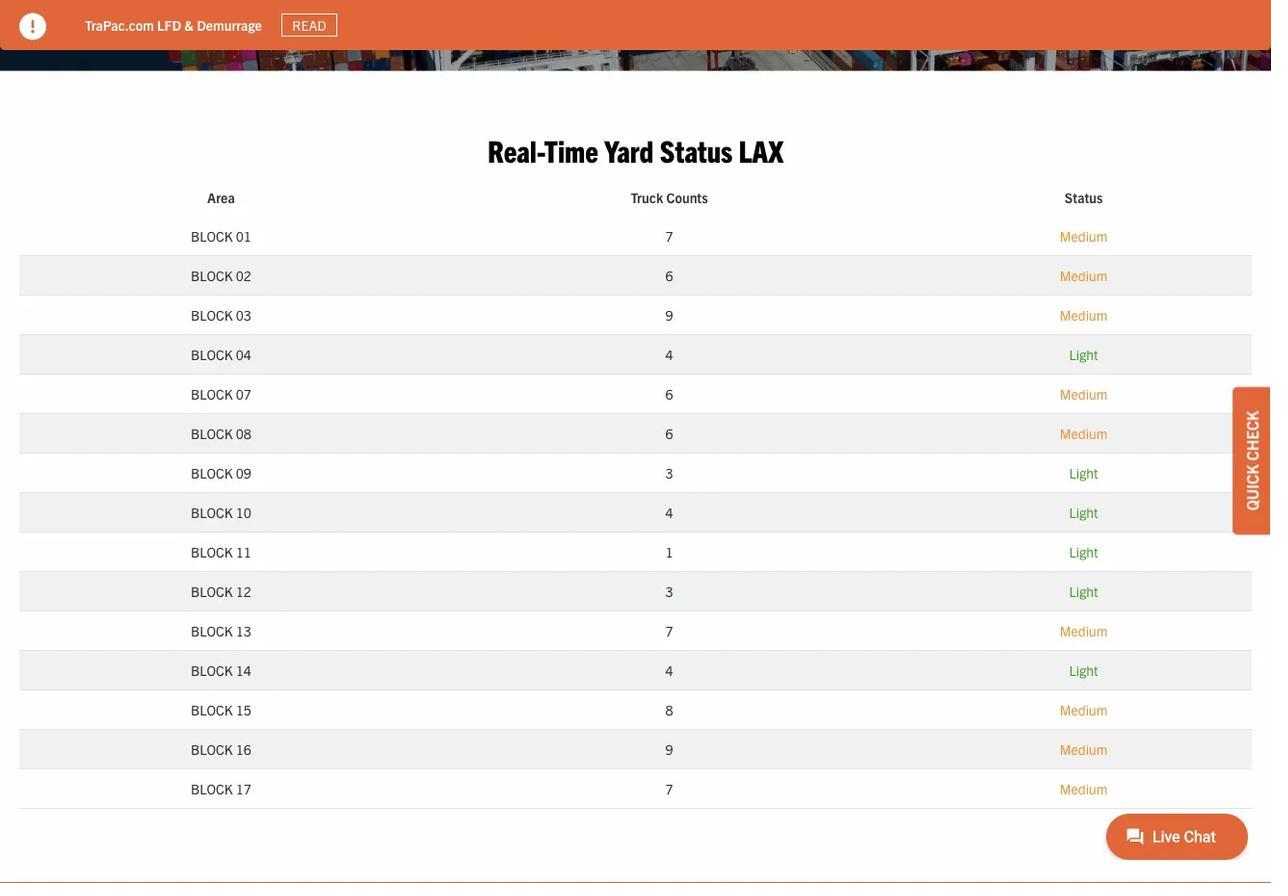 Task type: describe. For each thing, give the bounding box(es) containing it.
block for block 17
[[191, 781, 233, 798]]

block for block 15
[[191, 702, 233, 719]]

17
[[236, 781, 251, 798]]

block 13
[[191, 623, 251, 640]]

medium for block 17
[[1060, 781, 1108, 798]]

quick check
[[1242, 411, 1262, 511]]

16
[[236, 741, 251, 759]]

block for block 02
[[191, 267, 233, 284]]

block for block 12
[[191, 583, 233, 601]]

quick check link
[[1233, 387, 1271, 535]]

9 for block 03
[[666, 307, 673, 324]]

light for block 09
[[1069, 465, 1098, 482]]

block 11
[[191, 544, 251, 561]]

light for block 11
[[1069, 544, 1098, 561]]

6 for block 02
[[666, 267, 673, 284]]

4 for block 04
[[666, 346, 673, 363]]

light for block 14
[[1069, 662, 1098, 680]]

03
[[236, 307, 251, 324]]

1 vertical spatial status
[[1065, 189, 1103, 206]]

yard
[[604, 131, 654, 168]]

light for block 12
[[1069, 583, 1098, 601]]

7 for block 01
[[666, 228, 673, 245]]

block 15
[[191, 702, 251, 719]]

demurrage
[[197, 16, 262, 33]]

&
[[184, 16, 194, 33]]

09
[[236, 465, 251, 482]]

7 for block 17
[[666, 781, 673, 798]]

trapac.com lfd & demurrage
[[85, 16, 262, 33]]

medium for block 07
[[1060, 386, 1108, 403]]

block 16
[[191, 741, 251, 759]]

12
[[236, 583, 251, 601]]

block 09
[[191, 465, 251, 482]]

block 14
[[191, 662, 251, 680]]

medium for block 03
[[1060, 307, 1108, 324]]

07
[[236, 386, 251, 403]]

block for block 04
[[191, 346, 233, 363]]

lfd
[[157, 16, 181, 33]]

block for block 11
[[191, 544, 233, 561]]

lax
[[739, 131, 784, 168]]

solid image
[[19, 13, 46, 40]]

read
[[292, 16, 326, 34]]

block 07
[[191, 386, 251, 403]]

block 04
[[191, 346, 251, 363]]

block for block 14
[[191, 662, 233, 680]]

area
[[207, 189, 235, 206]]

medium for block 13
[[1060, 623, 1108, 640]]

light for block 10
[[1069, 504, 1098, 522]]

14
[[236, 662, 251, 680]]

04
[[236, 346, 251, 363]]

block 12
[[191, 583, 251, 601]]

block for block 16
[[191, 741, 233, 759]]



Task type: locate. For each thing, give the bounding box(es) containing it.
light for block 04
[[1069, 346, 1098, 363]]

block left 07
[[191, 386, 233, 403]]

block left 15
[[191, 702, 233, 719]]

01
[[236, 228, 251, 245]]

4 for block 10
[[666, 504, 673, 522]]

1 block from the top
[[191, 228, 233, 245]]

3 7 from the top
[[666, 781, 673, 798]]

1 vertical spatial 9
[[666, 741, 673, 759]]

6
[[666, 267, 673, 284], [666, 386, 673, 403], [666, 425, 673, 442]]

3 block from the top
[[191, 307, 233, 324]]

1 6 from the top
[[666, 267, 673, 284]]

block 08
[[191, 425, 251, 442]]

medium for block 16
[[1060, 741, 1108, 759]]

9 for block 16
[[666, 741, 673, 759]]

13 block from the top
[[191, 702, 233, 719]]

block left 04
[[191, 346, 233, 363]]

block left 13
[[191, 623, 233, 640]]

3 medium from the top
[[1060, 307, 1108, 324]]

2 vertical spatial 4
[[666, 662, 673, 680]]

2 3 from the top
[[666, 583, 673, 601]]

6 for block 08
[[666, 425, 673, 442]]

15 block from the top
[[191, 781, 233, 798]]

block 03
[[191, 307, 251, 324]]

block for block 01
[[191, 228, 233, 245]]

block left 11
[[191, 544, 233, 561]]

12 block from the top
[[191, 662, 233, 680]]

7 down 8 at the right bottom of page
[[666, 781, 673, 798]]

3 up the 1
[[666, 465, 673, 482]]

10 block from the top
[[191, 583, 233, 601]]

4 for block 14
[[666, 662, 673, 680]]

4 light from the top
[[1069, 544, 1098, 561]]

3 down the 1
[[666, 583, 673, 601]]

3 light from the top
[[1069, 504, 1098, 522]]

block 01
[[191, 228, 251, 245]]

6 block from the top
[[191, 425, 233, 442]]

2 9 from the top
[[666, 741, 673, 759]]

9 block from the top
[[191, 544, 233, 561]]

8 block from the top
[[191, 504, 233, 522]]

1 horizontal spatial status
[[1065, 189, 1103, 206]]

block left '10'
[[191, 504, 233, 522]]

real-time yard status lax
[[488, 131, 784, 168]]

4
[[666, 346, 673, 363], [666, 504, 673, 522], [666, 662, 673, 680]]

3 6 from the top
[[666, 425, 673, 442]]

2 light from the top
[[1069, 465, 1098, 482]]

6 light from the top
[[1069, 662, 1098, 680]]

3 for block 09
[[666, 465, 673, 482]]

2 vertical spatial 6
[[666, 425, 673, 442]]

block left the 03 at the top left of the page
[[191, 307, 233, 324]]

6 medium from the top
[[1060, 623, 1108, 640]]

trapac.com
[[85, 16, 154, 33]]

block left '16'
[[191, 741, 233, 759]]

0 vertical spatial 6
[[666, 267, 673, 284]]

15
[[236, 702, 251, 719]]

1 9 from the top
[[666, 307, 673, 324]]

counts
[[666, 189, 708, 206]]

0 horizontal spatial status
[[660, 131, 733, 168]]

medium for block 08
[[1060, 425, 1108, 442]]

block
[[191, 228, 233, 245], [191, 267, 233, 284], [191, 307, 233, 324], [191, 346, 233, 363], [191, 386, 233, 403], [191, 425, 233, 442], [191, 465, 233, 482], [191, 504, 233, 522], [191, 544, 233, 561], [191, 583, 233, 601], [191, 623, 233, 640], [191, 662, 233, 680], [191, 702, 233, 719], [191, 741, 233, 759], [191, 781, 233, 798]]

8
[[666, 702, 673, 719]]

13
[[236, 623, 251, 640]]

block left 17
[[191, 781, 233, 798]]

block for block 07
[[191, 386, 233, 403]]

1 medium from the top
[[1060, 228, 1108, 245]]

medium
[[1060, 228, 1108, 245], [1060, 267, 1108, 284], [1060, 307, 1108, 324], [1060, 386, 1108, 403], [1060, 425, 1108, 442], [1060, 623, 1108, 640], [1060, 702, 1108, 719], [1060, 741, 1108, 759], [1060, 781, 1108, 798]]

block for block 09
[[191, 465, 233, 482]]

9
[[666, 307, 673, 324], [666, 741, 673, 759]]

block 17
[[191, 781, 251, 798]]

4 medium from the top
[[1060, 386, 1108, 403]]

1 4 from the top
[[666, 346, 673, 363]]

6 for block 07
[[666, 386, 673, 403]]

block 02
[[191, 267, 251, 284]]

block left 01
[[191, 228, 233, 245]]

block for block 10
[[191, 504, 233, 522]]

7 down truck counts
[[666, 228, 673, 245]]

2 6 from the top
[[666, 386, 673, 403]]

1 vertical spatial 3
[[666, 583, 673, 601]]

1
[[666, 544, 673, 561]]

1 light from the top
[[1069, 346, 1098, 363]]

block left 02
[[191, 267, 233, 284]]

3 4 from the top
[[666, 662, 673, 680]]

1 3 from the top
[[666, 465, 673, 482]]

11 block from the top
[[191, 623, 233, 640]]

block for block 03
[[191, 307, 233, 324]]

02
[[236, 267, 251, 284]]

0 vertical spatial 4
[[666, 346, 673, 363]]

block left 09
[[191, 465, 233, 482]]

0 vertical spatial 9
[[666, 307, 673, 324]]

7 medium from the top
[[1060, 702, 1108, 719]]

2 4 from the top
[[666, 504, 673, 522]]

1 vertical spatial 7
[[666, 623, 673, 640]]

5 light from the top
[[1069, 583, 1098, 601]]

14 block from the top
[[191, 741, 233, 759]]

5 block from the top
[[191, 386, 233, 403]]

block for block 13
[[191, 623, 233, 640]]

real-
[[488, 131, 544, 168]]

9 medium from the top
[[1060, 781, 1108, 798]]

3
[[666, 465, 673, 482], [666, 583, 673, 601]]

11
[[236, 544, 251, 561]]

1 vertical spatial 4
[[666, 504, 673, 522]]

2 7 from the top
[[666, 623, 673, 640]]

1 vertical spatial 6
[[666, 386, 673, 403]]

block left the 08
[[191, 425, 233, 442]]

status
[[660, 131, 733, 168], [1065, 189, 1103, 206]]

block left the 14 at bottom
[[191, 662, 233, 680]]

check
[[1242, 411, 1262, 461]]

10
[[236, 504, 251, 522]]

2 vertical spatial 7
[[666, 781, 673, 798]]

block for block 08
[[191, 425, 233, 442]]

read link
[[281, 13, 338, 37]]

5 medium from the top
[[1060, 425, 1108, 442]]

7 for block 13
[[666, 623, 673, 640]]

truck counts
[[631, 189, 708, 206]]

3 for block 12
[[666, 583, 673, 601]]

medium for block 15
[[1060, 702, 1108, 719]]

0 vertical spatial status
[[660, 131, 733, 168]]

block 10
[[191, 504, 251, 522]]

light
[[1069, 346, 1098, 363], [1069, 465, 1098, 482], [1069, 504, 1098, 522], [1069, 544, 1098, 561], [1069, 583, 1098, 601], [1069, 662, 1098, 680]]

2 block from the top
[[191, 267, 233, 284]]

0 vertical spatial 7
[[666, 228, 673, 245]]

quick
[[1242, 465, 1262, 511]]

7 down the 1
[[666, 623, 673, 640]]

time
[[544, 131, 598, 168]]

block left the 12
[[191, 583, 233, 601]]

7 block from the top
[[191, 465, 233, 482]]

medium for block 02
[[1060, 267, 1108, 284]]

4 block from the top
[[191, 346, 233, 363]]

08
[[236, 425, 251, 442]]

7
[[666, 228, 673, 245], [666, 623, 673, 640], [666, 781, 673, 798]]

8 medium from the top
[[1060, 741, 1108, 759]]

medium for block 01
[[1060, 228, 1108, 245]]

truck
[[631, 189, 663, 206]]

2 medium from the top
[[1060, 267, 1108, 284]]

1 7 from the top
[[666, 228, 673, 245]]

0 vertical spatial 3
[[666, 465, 673, 482]]



Task type: vqa. For each thing, say whether or not it's contained in the screenshot.


